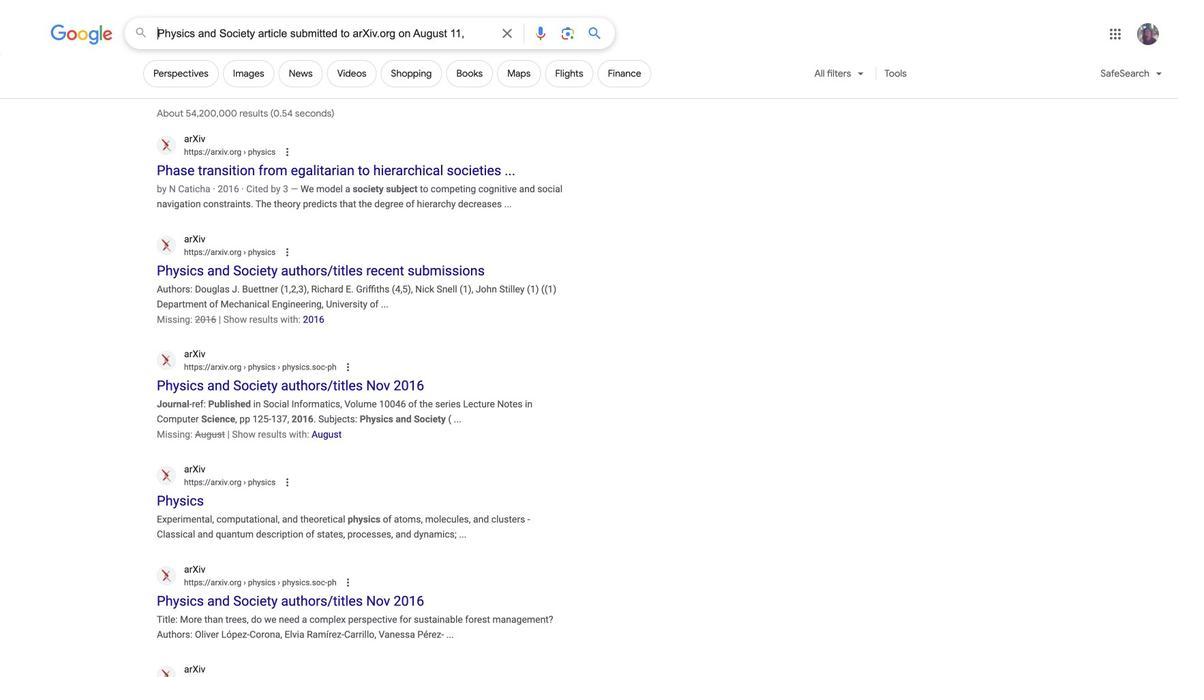 Task type: locate. For each thing, give the bounding box(es) containing it.
0 vertical spatial about this result image
[[281, 475, 309, 490]]

None text field
[[184, 246, 276, 258], [242, 247, 276, 257], [242, 363, 337, 372], [242, 578, 337, 588], [184, 246, 276, 258], [242, 247, 276, 257], [242, 363, 337, 372], [242, 578, 337, 588]]

search by voice image
[[533, 25, 549, 42]]

Search text field
[[158, 26, 491, 43]]

None search field
[[0, 17, 615, 49]]

about this result image
[[281, 475, 309, 490], [342, 575, 369, 590]]

1 vertical spatial about this result image
[[342, 575, 369, 590]]

about this result image
[[281, 145, 309, 160], [281, 245, 309, 260], [342, 360, 369, 375]]

0 vertical spatial about this result image
[[281, 145, 309, 160]]

1 vertical spatial about this result image
[[281, 245, 309, 260]]

0 horizontal spatial about this result image
[[281, 475, 309, 490]]

1 horizontal spatial about this result image
[[342, 575, 369, 590]]

None text field
[[184, 146, 276, 158], [242, 147, 276, 157], [184, 361, 337, 374], [184, 477, 276, 489], [242, 478, 276, 487], [184, 577, 337, 589], [184, 146, 276, 158], [242, 147, 276, 157], [184, 361, 337, 374], [184, 477, 276, 489], [242, 478, 276, 487], [184, 577, 337, 589]]



Task type: vqa. For each thing, say whether or not it's contained in the screenshot.
Add Your Business LINK
no



Task type: describe. For each thing, give the bounding box(es) containing it.
2 vertical spatial about this result image
[[342, 360, 369, 375]]

search by image image
[[560, 25, 576, 42]]

google image
[[50, 25, 113, 45]]



